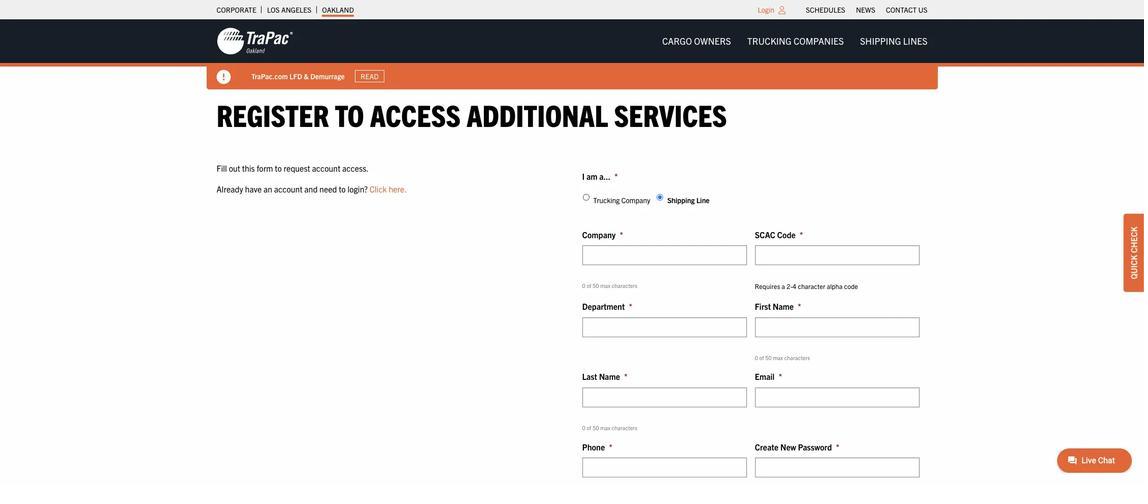 Task type: locate. For each thing, give the bounding box(es) containing it.
requires
[[755, 282, 780, 291]]

1 vertical spatial company
[[582, 229, 616, 240]]

2 vertical spatial of
[[587, 424, 591, 431]]

1 horizontal spatial name
[[773, 301, 794, 311]]

0 for company
[[582, 282, 586, 289]]

0 vertical spatial 0
[[582, 282, 586, 289]]

0 for last name
[[582, 424, 586, 431]]

2 vertical spatial max
[[600, 424, 611, 431]]

0 vertical spatial of
[[587, 282, 591, 289]]

schedules
[[806, 5, 846, 14]]

max up phone *
[[600, 424, 611, 431]]

1 vertical spatial characters
[[785, 354, 810, 361]]

shipping for shipping line
[[668, 196, 695, 205]]

None text field
[[582, 246, 747, 265], [582, 317, 747, 337], [582, 458, 747, 478], [582, 246, 747, 265], [582, 317, 747, 337], [582, 458, 747, 478]]

quick check link
[[1124, 214, 1144, 292]]

menu bar
[[801, 3, 933, 17], [654, 31, 936, 51]]

50 up department
[[593, 282, 599, 289]]

max for first
[[773, 354, 783, 361]]

cargo owners link
[[654, 31, 739, 51]]

trucking right trucking company radio
[[593, 196, 620, 205]]

0 horizontal spatial name
[[599, 372, 620, 382]]

access
[[370, 96, 461, 133]]

need
[[320, 184, 337, 194]]

&
[[304, 71, 309, 81]]

0 of 50 max characters up phone *
[[582, 424, 638, 431]]

solid image
[[217, 70, 231, 84]]

line
[[697, 196, 710, 205]]

banner
[[0, 19, 1144, 89]]

email
[[755, 372, 775, 382]]

an
[[264, 184, 272, 194]]

1 vertical spatial shipping
[[668, 196, 695, 205]]

name down a
[[773, 301, 794, 311]]

corporate
[[217, 5, 256, 14]]

characters for last name *
[[612, 424, 638, 431]]

of for last
[[587, 424, 591, 431]]

oakland
[[322, 5, 354, 14]]

0 of 50 max characters up email * in the right bottom of the page
[[755, 354, 810, 361]]

* right last at bottom
[[624, 372, 628, 382]]

0 vertical spatial account
[[312, 163, 341, 173]]

0 vertical spatial company
[[622, 196, 651, 205]]

trucking companies
[[747, 35, 844, 47]]

oakland image
[[217, 27, 293, 55]]

0 vertical spatial characters
[[612, 282, 638, 289]]

0 of 50 max characters
[[582, 282, 638, 289], [755, 354, 810, 361], [582, 424, 638, 431]]

company
[[622, 196, 651, 205], [582, 229, 616, 240]]

to right need
[[339, 184, 346, 194]]

0 horizontal spatial company
[[582, 229, 616, 240]]

account up need
[[312, 163, 341, 173]]

50 up phone *
[[593, 424, 599, 431]]

2 vertical spatial 50
[[593, 424, 599, 431]]

cargo owners
[[662, 35, 731, 47]]

0 horizontal spatial trucking
[[593, 196, 620, 205]]

none password field inside "register to access additional services" main content
[[755, 458, 920, 478]]

1 vertical spatial 0
[[755, 354, 758, 361]]

here.
[[389, 184, 407, 194]]

fill out this form to request account access.
[[217, 163, 369, 173]]

max
[[600, 282, 611, 289], [773, 354, 783, 361], [600, 424, 611, 431]]

this
[[242, 163, 255, 173]]

0 vertical spatial trucking
[[747, 35, 792, 47]]

company down trucking company radio
[[582, 229, 616, 240]]

los
[[267, 5, 280, 14]]

click here. link
[[370, 184, 407, 194]]

to down read link
[[335, 96, 364, 133]]

max up department
[[600, 282, 611, 289]]

* right email
[[779, 372, 782, 382]]

name right last at bottom
[[599, 372, 620, 382]]

of for first
[[760, 354, 764, 361]]

trucking companies link
[[739, 31, 852, 51]]

50 for company
[[593, 282, 599, 289]]

0 vertical spatial to
[[335, 96, 364, 133]]

a
[[782, 282, 785, 291]]

0 vertical spatial shipping
[[860, 35, 901, 47]]

1 vertical spatial trucking
[[593, 196, 620, 205]]

2 vertical spatial 0
[[582, 424, 586, 431]]

1 horizontal spatial trucking
[[747, 35, 792, 47]]

company left shipping line radio
[[622, 196, 651, 205]]

companies
[[794, 35, 844, 47]]

register to access additional services
[[217, 96, 727, 133]]

click
[[370, 184, 387, 194]]

have
[[245, 184, 262, 194]]

0 vertical spatial menu bar
[[801, 3, 933, 17]]

demurrage
[[310, 71, 345, 81]]

1 vertical spatial account
[[274, 184, 303, 194]]

1 vertical spatial 50
[[765, 354, 772, 361]]

1 horizontal spatial shipping
[[860, 35, 901, 47]]

shipping down news link
[[860, 35, 901, 47]]

0 horizontal spatial shipping
[[668, 196, 695, 205]]

trucking inside "register to access additional services" main content
[[593, 196, 620, 205]]

shipping inside "register to access additional services" main content
[[668, 196, 695, 205]]

already have an account and need to login? click here.
[[217, 184, 407, 194]]

news link
[[856, 3, 876, 17]]

0 vertical spatial 50
[[593, 282, 599, 289]]

0 for first name
[[755, 354, 758, 361]]

0 vertical spatial max
[[600, 282, 611, 289]]

form
[[257, 163, 273, 173]]

of
[[587, 282, 591, 289], [760, 354, 764, 361], [587, 424, 591, 431]]

angeles
[[281, 5, 312, 14]]

shipping
[[860, 35, 901, 47], [668, 196, 695, 205]]

of for company
[[587, 282, 591, 289]]

create new password *
[[755, 442, 840, 452]]

1 vertical spatial max
[[773, 354, 783, 361]]

of up 'phone'
[[587, 424, 591, 431]]

1 vertical spatial 0 of 50 max characters
[[755, 354, 810, 361]]

0 of 50 max characters up department *
[[582, 282, 638, 289]]

0 up department
[[582, 282, 586, 289]]

shipping right shipping line radio
[[668, 196, 695, 205]]

contact us link
[[886, 3, 928, 17]]

first name *
[[755, 301, 801, 311]]

i
[[582, 171, 585, 181]]

max up email * in the right bottom of the page
[[773, 354, 783, 361]]

trucking inside "link"
[[747, 35, 792, 47]]

and
[[304, 184, 318, 194]]

alpha
[[827, 282, 843, 291]]

trucking for trucking companies
[[747, 35, 792, 47]]

trucking down login link
[[747, 35, 792, 47]]

account
[[312, 163, 341, 173], [274, 184, 303, 194]]

contact us
[[886, 5, 928, 14]]

max for company
[[600, 282, 611, 289]]

None password field
[[755, 458, 920, 478]]

access.
[[342, 163, 369, 173]]

1 vertical spatial name
[[599, 372, 620, 382]]

0 up email
[[755, 354, 758, 361]]

0 vertical spatial 0 of 50 max characters
[[582, 282, 638, 289]]

request
[[284, 163, 310, 173]]

0 up 'phone'
[[582, 424, 586, 431]]

None text field
[[755, 246, 920, 265], [755, 317, 920, 337], [582, 388, 747, 407], [755, 388, 920, 407], [755, 246, 920, 265], [755, 317, 920, 337], [582, 388, 747, 407], [755, 388, 920, 407]]

los angeles
[[267, 5, 312, 14]]

2 vertical spatial characters
[[612, 424, 638, 431]]

schedules link
[[806, 3, 846, 17]]

0 vertical spatial name
[[773, 301, 794, 311]]

of up email
[[760, 354, 764, 361]]

characters
[[612, 282, 638, 289], [785, 354, 810, 361], [612, 424, 638, 431]]

already
[[217, 184, 243, 194]]

check
[[1129, 226, 1139, 253]]

* right department
[[629, 301, 633, 311]]

1 vertical spatial menu bar
[[654, 31, 936, 51]]

requires a 2-4 character alpha code
[[755, 282, 858, 291]]

50
[[593, 282, 599, 289], [765, 354, 772, 361], [593, 424, 599, 431]]

account right 'an'
[[274, 184, 303, 194]]

1 vertical spatial of
[[760, 354, 764, 361]]

register to access additional services main content
[[206, 96, 938, 485]]

phone *
[[582, 442, 613, 452]]

to
[[335, 96, 364, 133], [275, 163, 282, 173], [339, 184, 346, 194]]

2 vertical spatial 0 of 50 max characters
[[582, 424, 638, 431]]

register
[[217, 96, 329, 133]]

0
[[582, 282, 586, 289], [755, 354, 758, 361], [582, 424, 586, 431]]

* right password
[[836, 442, 840, 452]]

trucking
[[747, 35, 792, 47], [593, 196, 620, 205]]

of up department
[[587, 282, 591, 289]]

to right form
[[275, 163, 282, 173]]

50 up email * in the right bottom of the page
[[765, 354, 772, 361]]



Task type: vqa. For each thing, say whether or not it's contained in the screenshot.
the topmost 07:00
no



Task type: describe. For each thing, give the bounding box(es) containing it.
scac
[[755, 229, 776, 240]]

Shipping Line radio
[[657, 194, 664, 201]]

am
[[587, 171, 598, 181]]

create
[[755, 442, 779, 452]]

phone
[[582, 442, 605, 452]]

email *
[[755, 372, 782, 382]]

new
[[781, 442, 796, 452]]

a...
[[599, 171, 611, 181]]

login?
[[348, 184, 368, 194]]

los angeles link
[[267, 3, 312, 17]]

characters for company *
[[612, 282, 638, 289]]

4
[[793, 282, 797, 291]]

quick
[[1129, 255, 1139, 279]]

name for first name
[[773, 301, 794, 311]]

* down trucking company
[[620, 229, 623, 240]]

0 of 50 max characters for company
[[582, 282, 638, 289]]

characters for first name *
[[785, 354, 810, 361]]

us
[[919, 5, 928, 14]]

2 vertical spatial to
[[339, 184, 346, 194]]

* right code
[[800, 229, 803, 240]]

menu bar containing cargo owners
[[654, 31, 936, 51]]

shipping lines link
[[852, 31, 936, 51]]

max for last
[[600, 424, 611, 431]]

lines
[[903, 35, 928, 47]]

owners
[[694, 35, 731, 47]]

1 horizontal spatial account
[[312, 163, 341, 173]]

0 of 50 max characters for last name
[[582, 424, 638, 431]]

shipping line
[[668, 196, 710, 205]]

contact
[[886, 5, 917, 14]]

scac code *
[[755, 229, 803, 240]]

quick check
[[1129, 226, 1139, 279]]

department *
[[582, 301, 633, 311]]

2-
[[787, 282, 793, 291]]

50 for first
[[765, 354, 772, 361]]

i am a... *
[[582, 171, 618, 181]]

oakland link
[[322, 3, 354, 17]]

0 of 50 max characters for first name
[[755, 354, 810, 361]]

trapac.com lfd & demurrage
[[251, 71, 345, 81]]

login
[[758, 5, 775, 14]]

last
[[582, 372, 597, 382]]

additional
[[467, 96, 608, 133]]

50 for last
[[593, 424, 599, 431]]

light image
[[779, 6, 786, 14]]

Trucking Company radio
[[583, 194, 589, 201]]

name for last name
[[599, 372, 620, 382]]

password
[[798, 442, 832, 452]]

* right a... on the right of the page
[[615, 171, 618, 181]]

1 vertical spatial to
[[275, 163, 282, 173]]

corporate link
[[217, 3, 256, 17]]

out
[[229, 163, 240, 173]]

services
[[614, 96, 727, 133]]

shipping lines
[[860, 35, 928, 47]]

last name *
[[582, 372, 628, 382]]

trapac.com
[[251, 71, 288, 81]]

shipping for shipping lines
[[860, 35, 901, 47]]

lfd
[[289, 71, 302, 81]]

0 horizontal spatial account
[[274, 184, 303, 194]]

code
[[777, 229, 796, 240]]

company *
[[582, 229, 623, 240]]

department
[[582, 301, 625, 311]]

code
[[844, 282, 858, 291]]

read link
[[355, 70, 384, 82]]

trucking for trucking company
[[593, 196, 620, 205]]

character
[[798, 282, 826, 291]]

1 horizontal spatial company
[[622, 196, 651, 205]]

menu bar containing schedules
[[801, 3, 933, 17]]

* right 'phone'
[[609, 442, 613, 452]]

first
[[755, 301, 771, 311]]

read
[[361, 72, 379, 81]]

news
[[856, 5, 876, 14]]

login link
[[758, 5, 775, 14]]

fill
[[217, 163, 227, 173]]

* down requires a 2-4 character alpha code
[[798, 301, 801, 311]]

banner containing cargo owners
[[0, 19, 1144, 89]]

cargo
[[662, 35, 692, 47]]

trucking company
[[593, 196, 651, 205]]



